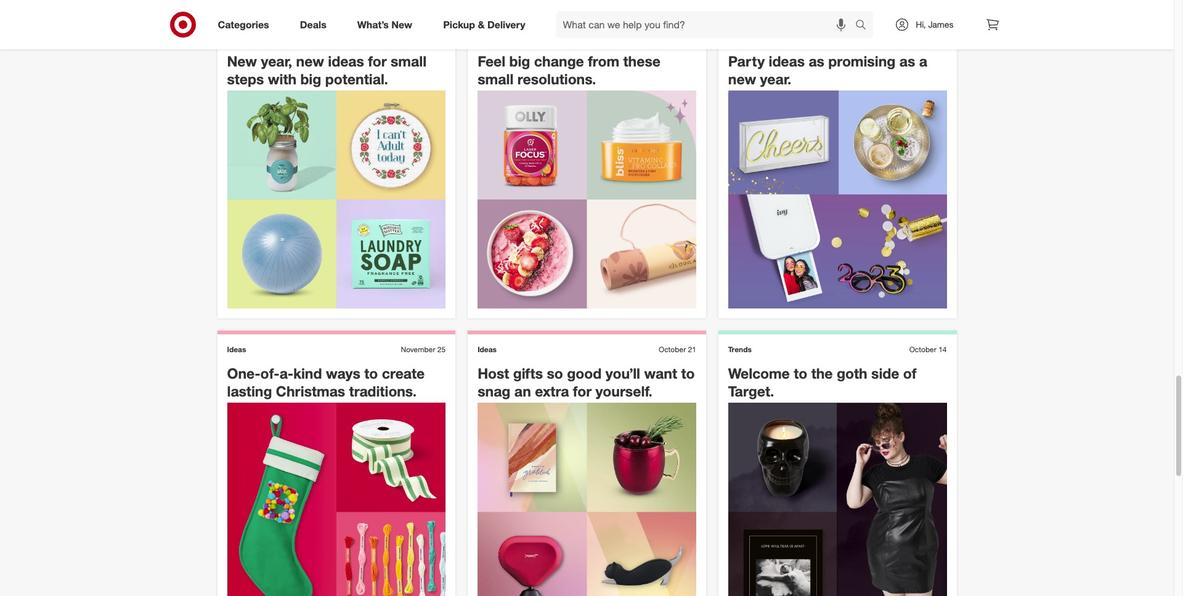 Task type: describe. For each thing, give the bounding box(es) containing it.
feel
[[478, 52, 506, 70]]

december for december 30
[[651, 33, 686, 42]]

yourself.
[[596, 383, 653, 400]]

ideas for one-of-a-kind ways to create lasting christmas traditions.
[[227, 345, 246, 355]]

gifts
[[513, 365, 543, 382]]

deals link
[[290, 11, 342, 38]]

a-
[[280, 365, 294, 382]]

year.
[[760, 70, 792, 87]]

ideas down categories
[[227, 33, 246, 42]]

potential.
[[325, 70, 388, 87]]

these
[[624, 52, 661, 70]]

traditions.
[[349, 383, 417, 400]]

october for of
[[910, 345, 937, 355]]

party ideas as promising as a new year. image
[[729, 90, 947, 309]]

to inside host gifts so good you'll want to snag an extra for yourself.
[[681, 365, 695, 382]]

december 30
[[651, 33, 696, 42]]

goth
[[837, 365, 868, 382]]

target.
[[729, 383, 774, 400]]

from
[[588, 52, 620, 70]]

for inside host gifts so good you'll want to snag an extra for yourself.
[[573, 383, 592, 400]]

snag
[[478, 383, 511, 400]]

one-of-a-kind ways to create lasting christmas traditions. image
[[227, 403, 446, 597]]

christmas
[[276, 383, 345, 400]]

14
[[939, 345, 947, 355]]

lasting
[[227, 383, 272, 400]]

december for december 9
[[906, 33, 941, 42]]

new year, new ideas for small steps with big potential. image
[[227, 90, 446, 309]]

steps
[[227, 70, 264, 87]]

21
[[688, 345, 696, 355]]

of-
[[261, 365, 280, 382]]

for inside new year, new ideas for small steps with big potential.
[[368, 52, 387, 70]]

host gifts so good you'll want to snag an extra for yourself. image
[[478, 403, 696, 597]]

november 25
[[401, 345, 446, 355]]

james
[[929, 19, 954, 30]]

october 21
[[659, 345, 696, 355]]

search button
[[850, 11, 880, 41]]

what's new link
[[347, 11, 428, 38]]

one-
[[227, 365, 261, 382]]

hi, james
[[916, 19, 954, 30]]

pickup & delivery link
[[433, 11, 541, 38]]

with
[[268, 70, 297, 87]]

25
[[438, 345, 446, 355]]

categories link
[[207, 11, 285, 38]]

hi,
[[916, 19, 926, 30]]

good
[[567, 365, 602, 382]]



Task type: vqa. For each thing, say whether or not it's contained in the screenshot.
Return Policy link
no



Task type: locate. For each thing, give the bounding box(es) containing it.
as left the promising
[[809, 52, 825, 70]]

what's
[[357, 18, 389, 31]]

small for new year, new ideas for small steps with big potential.
[[391, 52, 427, 70]]

1 october from the left
[[659, 345, 686, 355]]

big inside feel big change from these small resolutions.
[[510, 52, 530, 70]]

2 december from the left
[[906, 33, 941, 42]]

1 horizontal spatial small
[[478, 70, 514, 87]]

0 vertical spatial for
[[368, 52, 387, 70]]

new right what's
[[392, 18, 413, 31]]

0 vertical spatial new
[[392, 18, 413, 31]]

extra
[[535, 383, 569, 400]]

0 horizontal spatial october
[[659, 345, 686, 355]]

pickup & delivery
[[443, 18, 526, 31]]

new up steps
[[227, 52, 257, 70]]

new down party
[[729, 70, 757, 87]]

october left 21
[[659, 345, 686, 355]]

1 horizontal spatial new
[[729, 70, 757, 87]]

2 to from the left
[[681, 365, 695, 382]]

big inside new year, new ideas for small steps with big potential.
[[301, 70, 321, 87]]

delivery
[[488, 18, 526, 31]]

november
[[401, 345, 436, 355]]

1 ideas from the left
[[328, 52, 364, 70]]

host
[[478, 365, 509, 382]]

ideas up potential.
[[328, 52, 364, 70]]

small down feel
[[478, 70, 514, 87]]

to down 21
[[681, 365, 695, 382]]

ways
[[326, 365, 361, 382]]

0 horizontal spatial for
[[368, 52, 387, 70]]

2 ideas from the left
[[769, 52, 805, 70]]

october
[[659, 345, 686, 355], [910, 345, 937, 355]]

2 horizontal spatial to
[[794, 365, 808, 382]]

an
[[515, 383, 531, 400]]

new
[[296, 52, 324, 70], [729, 70, 757, 87]]

for
[[368, 52, 387, 70], [573, 383, 592, 400]]

&
[[478, 18, 485, 31]]

new
[[392, 18, 413, 31], [227, 52, 257, 70]]

feel big change from these small resolutions.
[[478, 52, 661, 87]]

welcome to the goth side of target.
[[729, 365, 917, 400]]

a
[[920, 52, 928, 70]]

to
[[364, 365, 378, 382], [681, 365, 695, 382], [794, 365, 808, 382]]

for down good
[[573, 383, 592, 400]]

1 horizontal spatial ideas
[[769, 52, 805, 70]]

of
[[904, 365, 917, 382]]

ideas up host
[[478, 345, 497, 355]]

new up with at the top left of the page
[[296, 52, 324, 70]]

new inside party ideas as promising as a new year.
[[729, 70, 757, 87]]

as
[[809, 52, 825, 70], [900, 52, 916, 70]]

to left the
[[794, 365, 808, 382]]

1 horizontal spatial new
[[392, 18, 413, 31]]

1 horizontal spatial for
[[573, 383, 592, 400]]

ideas inside party ideas as promising as a new year.
[[769, 52, 805, 70]]

feel big change from these small resolutions. image
[[478, 90, 696, 309]]

big right with at the top left of the page
[[301, 70, 321, 87]]

What can we help you find? suggestions appear below search field
[[556, 11, 859, 38]]

3 to from the left
[[794, 365, 808, 382]]

trends
[[729, 345, 752, 355]]

0 horizontal spatial small
[[391, 52, 427, 70]]

0 horizontal spatial ideas
[[328, 52, 364, 70]]

1 vertical spatial for
[[573, 383, 592, 400]]

ideas for host gifts so good you'll want to snag an extra for yourself.
[[478, 345, 497, 355]]

pickup
[[443, 18, 475, 31]]

0 horizontal spatial december
[[651, 33, 686, 42]]

small inside new year, new ideas for small steps with big potential.
[[391, 52, 427, 70]]

december 9
[[906, 33, 947, 42]]

30
[[688, 33, 696, 42]]

as left a
[[900, 52, 916, 70]]

october 14
[[910, 345, 947, 355]]

1 horizontal spatial october
[[910, 345, 937, 355]]

december down hi,
[[906, 33, 941, 42]]

welcome
[[729, 365, 790, 382]]

want
[[644, 365, 678, 382]]

search
[[850, 19, 880, 32]]

1 to from the left
[[364, 365, 378, 382]]

host gifts so good you'll want to snag an extra for yourself.
[[478, 365, 695, 400]]

new year, new ideas for small steps with big potential.
[[227, 52, 427, 87]]

new inside new year, new ideas for small steps with big potential.
[[227, 52, 257, 70]]

ideas
[[328, 52, 364, 70], [769, 52, 805, 70]]

december left 30
[[651, 33, 686, 42]]

change
[[534, 52, 584, 70]]

big right feel
[[510, 52, 530, 70]]

october for want
[[659, 345, 686, 355]]

1 december from the left
[[651, 33, 686, 42]]

0 horizontal spatial new
[[296, 52, 324, 70]]

december
[[651, 33, 686, 42], [906, 33, 941, 42]]

welcome to the goth side of target. image
[[729, 403, 947, 597]]

one-of-a-kind ways to create lasting christmas traditions.
[[227, 365, 425, 400]]

small inside feel big change from these small resolutions.
[[478, 70, 514, 87]]

deals
[[300, 18, 327, 31]]

categories
[[218, 18, 269, 31]]

resolutions.
[[518, 70, 596, 87]]

create
[[382, 365, 425, 382]]

kind
[[294, 365, 322, 382]]

0 horizontal spatial as
[[809, 52, 825, 70]]

small
[[391, 52, 427, 70], [478, 70, 514, 87]]

9
[[943, 33, 947, 42]]

1 horizontal spatial as
[[900, 52, 916, 70]]

the
[[812, 365, 833, 382]]

party ideas as promising as a new year.
[[729, 52, 928, 87]]

ideas
[[227, 33, 246, 42], [729, 33, 748, 42], [227, 345, 246, 355], [478, 345, 497, 355]]

you'll
[[606, 365, 641, 382]]

1 horizontal spatial big
[[510, 52, 530, 70]]

ideas up year.
[[769, 52, 805, 70]]

big
[[510, 52, 530, 70], [301, 70, 321, 87]]

0 horizontal spatial new
[[227, 52, 257, 70]]

to inside 'welcome to the goth side of target.'
[[794, 365, 808, 382]]

0 horizontal spatial big
[[301, 70, 321, 87]]

2 october from the left
[[910, 345, 937, 355]]

0 horizontal spatial to
[[364, 365, 378, 382]]

so
[[547, 365, 563, 382]]

1 horizontal spatial december
[[906, 33, 941, 42]]

ideas for party ideas as promising as a new year.
[[729, 33, 748, 42]]

to inside one-of-a-kind ways to create lasting christmas traditions.
[[364, 365, 378, 382]]

ideas up one- at the bottom
[[227, 345, 246, 355]]

2 as from the left
[[900, 52, 916, 70]]

1 as from the left
[[809, 52, 825, 70]]

to up the traditions.
[[364, 365, 378, 382]]

1 vertical spatial new
[[227, 52, 257, 70]]

new inside new year, new ideas for small steps with big potential.
[[296, 52, 324, 70]]

what's new
[[357, 18, 413, 31]]

small down 'what's new' link
[[391, 52, 427, 70]]

small for feel big change from these small resolutions.
[[478, 70, 514, 87]]

for up potential.
[[368, 52, 387, 70]]

ideas up party
[[729, 33, 748, 42]]

promising
[[829, 52, 896, 70]]

party
[[729, 52, 765, 70]]

side
[[872, 365, 900, 382]]

ideas inside new year, new ideas for small steps with big potential.
[[328, 52, 364, 70]]

year,
[[261, 52, 292, 70]]

october left 14
[[910, 345, 937, 355]]

1 horizontal spatial to
[[681, 365, 695, 382]]



